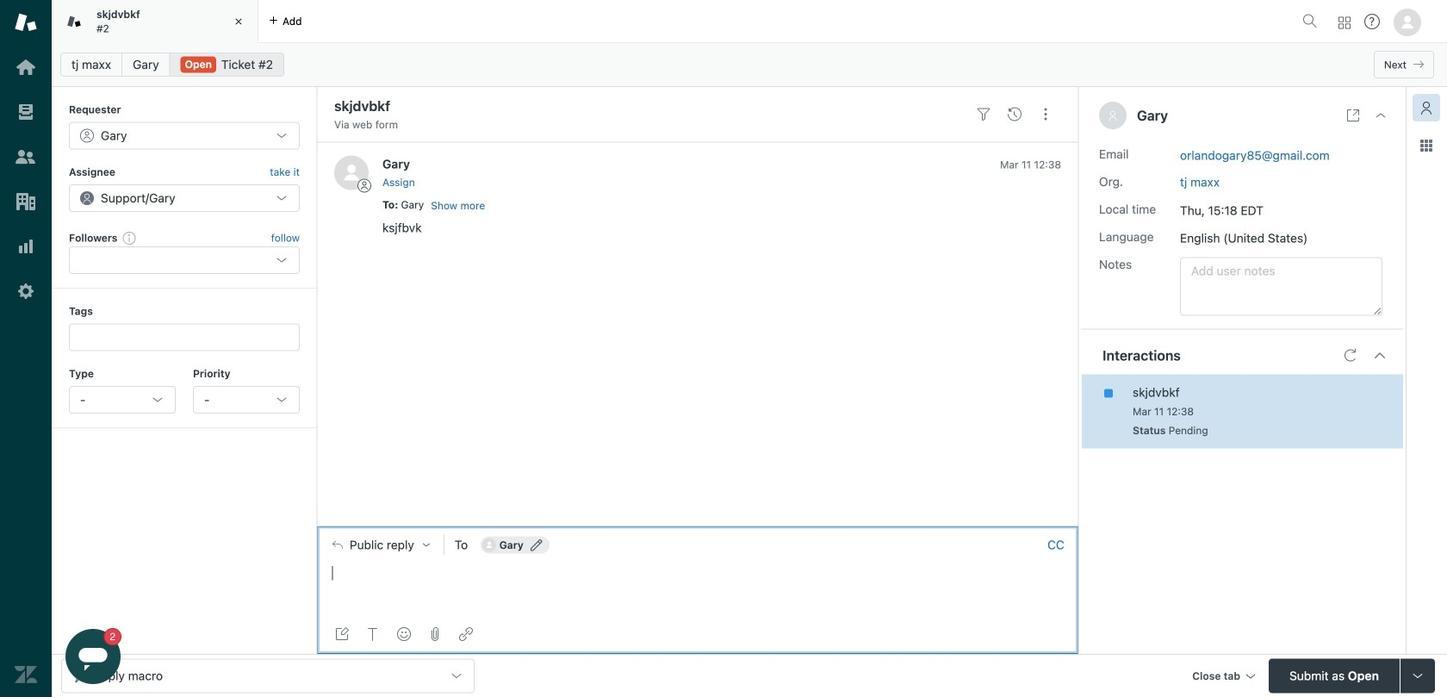 Task type: locate. For each thing, give the bounding box(es) containing it.
ticket actions image
[[1039, 107, 1053, 121]]

zendesk products image
[[1339, 17, 1351, 29]]

view more details image
[[1347, 109, 1360, 122]]

apps image
[[1420, 139, 1434, 153]]

get started image
[[15, 56, 37, 78]]

draft mode image
[[335, 627, 349, 641]]

tabs tab list
[[52, 0, 1296, 43]]

close image
[[1374, 109, 1388, 122]]

close image
[[230, 13, 247, 30]]

user image
[[1108, 110, 1118, 121], [1110, 111, 1117, 120]]

secondary element
[[52, 47, 1447, 82]]

info on adding followers image
[[123, 231, 136, 245]]

admin image
[[15, 280, 37, 302]]

Mar 11 12:38 text field
[[1133, 405, 1194, 417]]

orlandogary85@gmail.com image
[[482, 538, 496, 552]]

filter image
[[977, 107, 991, 121]]

main element
[[0, 0, 52, 697]]

edit user image
[[531, 539, 543, 551]]

zendesk image
[[15, 663, 37, 686]]

tab
[[52, 0, 258, 43]]



Task type: describe. For each thing, give the bounding box(es) containing it.
avatar image
[[334, 155, 369, 190]]

format text image
[[366, 627, 380, 641]]

organizations image
[[15, 190, 37, 213]]

Subject field
[[331, 96, 965, 116]]

get help image
[[1365, 14, 1380, 29]]

zendesk support image
[[15, 11, 37, 34]]

Public reply composer text field
[[325, 563, 1071, 599]]

hide composer image
[[691, 519, 705, 533]]

add link (cmd k) image
[[459, 627, 473, 641]]

insert emojis image
[[397, 627, 411, 641]]

customer context image
[[1420, 101, 1434, 115]]

customers image
[[15, 146, 37, 168]]

events image
[[1008, 107, 1022, 121]]

reporting image
[[15, 235, 37, 258]]

Mar 11 12:38 text field
[[1000, 158, 1061, 171]]

displays possible ticket submission types image
[[1411, 669, 1425, 683]]

Add user notes text field
[[1180, 257, 1383, 316]]

views image
[[15, 101, 37, 123]]

add attachment image
[[428, 627, 442, 641]]



Task type: vqa. For each thing, say whether or not it's contained in the screenshot.
5th MENU ITEM
no



